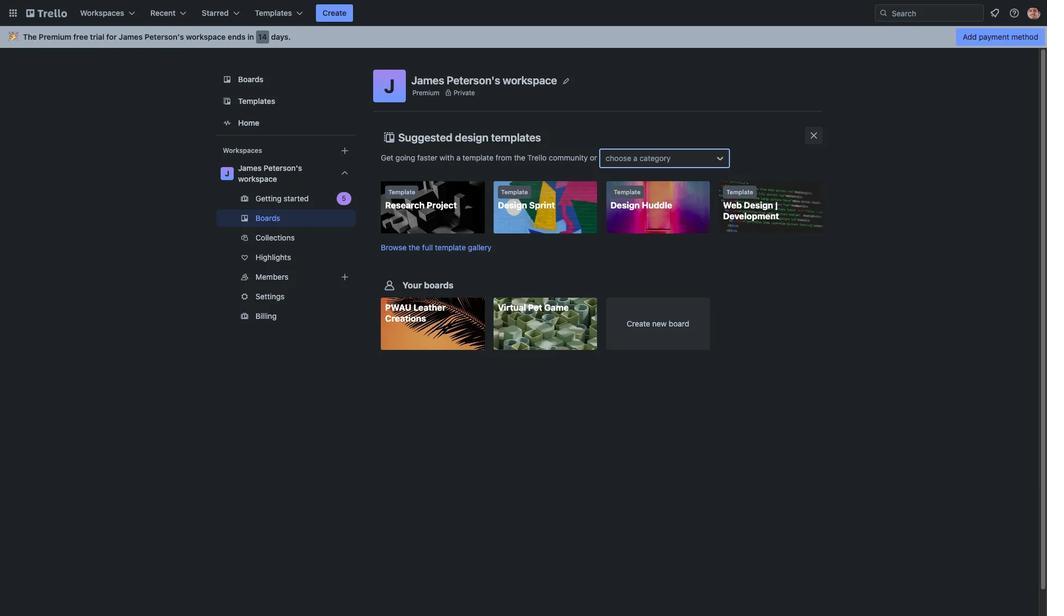 Task type: vqa. For each thing, say whether or not it's contained in the screenshot.
bottom Team
no



Task type: locate. For each thing, give the bounding box(es) containing it.
research
[[385, 201, 425, 210]]

0 vertical spatial j
[[384, 75, 395, 97]]

create
[[323, 8, 347, 17], [627, 320, 651, 329]]

boards right board icon
[[238, 75, 264, 84]]

add payment method
[[963, 32, 1039, 41]]

template down design
[[463, 153, 494, 162]]

browse the full template gallery link
[[381, 243, 492, 252]]

workspaces down home
[[223, 147, 262, 155]]

browse
[[381, 243, 407, 252]]

3 design from the left
[[744, 201, 774, 210]]

james peterson's workspace
[[412, 74, 557, 86], [238, 164, 302, 184]]

0 horizontal spatial premium
[[39, 32, 71, 41]]

creations
[[385, 314, 426, 324]]

design left sprint
[[498, 201, 527, 210]]

project
[[427, 201, 457, 210]]

forward image
[[354, 192, 367, 205]]

james
[[119, 32, 143, 41], [412, 74, 444, 86], [238, 164, 262, 173]]

workspaces button
[[74, 4, 142, 22]]

confetti image
[[9, 32, 19, 41]]

4 template from the left
[[727, 189, 754, 196]]

0 vertical spatial premium
[[39, 32, 71, 41]]

template up web
[[727, 189, 754, 196]]

0 vertical spatial james peterson's workspace
[[412, 74, 557, 86]]

1 vertical spatial james peterson's workspace
[[238, 164, 302, 184]]

design
[[498, 201, 527, 210], [611, 201, 640, 210], [744, 201, 774, 210]]

1 vertical spatial boards link
[[216, 210, 356, 227]]

0 vertical spatial workspace
[[186, 32, 226, 41]]

a
[[457, 153, 461, 162], [634, 154, 638, 163]]

templates
[[491, 131, 541, 144]]

board image
[[221, 73, 234, 86]]

2 template from the left
[[501, 189, 528, 196]]

back to home image
[[26, 4, 67, 22]]

open information menu image
[[1009, 8, 1020, 19]]

pwau leather creations link
[[381, 298, 485, 351]]

templates up days.
[[255, 8, 292, 17]]

premium down back to home image
[[39, 32, 71, 41]]

create inside button
[[323, 8, 347, 17]]

j
[[384, 75, 395, 97], [225, 169, 230, 178]]

template inside template web design | development
[[727, 189, 754, 196]]

0 vertical spatial create
[[323, 8, 347, 17]]

template inside the template research project
[[389, 189, 416, 196]]

template
[[463, 153, 494, 162], [435, 243, 466, 252]]

the right from at the top of page
[[514, 153, 526, 162]]

0 horizontal spatial workspace
[[186, 32, 226, 41]]

template down choose
[[614, 189, 641, 196]]

1 vertical spatial premium
[[413, 89, 440, 97]]

0 horizontal spatial peterson's
[[145, 32, 184, 41]]

peterson's up private
[[447, 74, 500, 86]]

0 vertical spatial boards link
[[216, 70, 356, 89]]

0 vertical spatial peterson's
[[145, 32, 184, 41]]

free
[[73, 32, 88, 41]]

design inside template web design | development
[[744, 201, 774, 210]]

0 vertical spatial boards
[[238, 75, 264, 84]]

1 vertical spatial james
[[412, 74, 444, 86]]

templates link
[[216, 92, 356, 111]]

workspace inside james peterson's workspace
[[238, 174, 277, 184]]

pet
[[528, 303, 543, 313]]

suggested design templates
[[398, 131, 541, 144]]

create for create
[[323, 8, 347, 17]]

james up getting
[[238, 164, 262, 173]]

premium right j button
[[413, 89, 440, 97]]

j button
[[373, 70, 406, 102]]

going
[[396, 153, 415, 162]]

1 vertical spatial j
[[225, 169, 230, 178]]

0 vertical spatial james
[[119, 32, 143, 41]]

template
[[389, 189, 416, 196], [501, 189, 528, 196], [614, 189, 641, 196], [727, 189, 754, 196]]

boards link up collections link
[[216, 210, 356, 227]]

workspaces up the trial
[[80, 8, 124, 17]]

template design huddle
[[611, 189, 673, 210]]

templates
[[255, 8, 292, 17], [238, 96, 275, 106]]

template up research
[[389, 189, 416, 196]]

1 horizontal spatial james
[[238, 164, 262, 173]]

2 vertical spatial james
[[238, 164, 262, 173]]

getting
[[256, 194, 282, 203]]

2 horizontal spatial design
[[744, 201, 774, 210]]

🎉 the premium free trial for james peterson's workspace ends in 14 days.
[[9, 32, 291, 41]]

the
[[514, 153, 526, 162], [409, 243, 420, 252]]

0 horizontal spatial design
[[498, 201, 527, 210]]

members
[[256, 273, 289, 282]]

1 vertical spatial workspaces
[[223, 147, 262, 155]]

template web design | development
[[723, 189, 779, 221]]

design
[[455, 131, 489, 144]]

virtual pet game link
[[494, 298, 598, 351]]

template for huddle
[[614, 189, 641, 196]]

0 horizontal spatial james
[[119, 32, 143, 41]]

template down from at the top of page
[[501, 189, 528, 196]]

1 horizontal spatial james peterson's workspace
[[412, 74, 557, 86]]

get
[[381, 153, 394, 162]]

virtual
[[498, 303, 526, 313]]

james right 'for'
[[119, 32, 143, 41]]

design up development
[[744, 201, 774, 210]]

0 vertical spatial templates
[[255, 8, 292, 17]]

create a workspace image
[[338, 144, 352, 158]]

billing link
[[216, 308, 356, 325]]

highlights link
[[216, 249, 356, 267]]

banner
[[0, 26, 1048, 48]]

1 horizontal spatial design
[[611, 201, 640, 210]]

the left full
[[409, 243, 420, 252]]

0 vertical spatial the
[[514, 153, 526, 162]]

2 vertical spatial peterson's
[[264, 164, 302, 173]]

james peterson (jamespeterson93) image
[[1028, 7, 1041, 20]]

1 horizontal spatial create
[[627, 320, 651, 329]]

1 vertical spatial the
[[409, 243, 420, 252]]

design inside template design huddle
[[611, 201, 640, 210]]

premium
[[39, 32, 71, 41], [413, 89, 440, 97]]

peterson's inside james peterson's workspace
[[264, 164, 302, 173]]

community
[[549, 153, 588, 162]]

2 vertical spatial workspace
[[238, 174, 277, 184]]

boards link up templates link
[[216, 70, 356, 89]]

1 vertical spatial workspace
[[503, 74, 557, 86]]

design left huddle
[[611, 201, 640, 210]]

1 vertical spatial boards
[[256, 214, 280, 223]]

a right with
[[457, 153, 461, 162]]

Search field
[[888, 5, 984, 21]]

2 horizontal spatial workspace
[[503, 74, 557, 86]]

0 horizontal spatial workspaces
[[80, 8, 124, 17]]

template right full
[[435, 243, 466, 252]]

design for design huddle
[[611, 201, 640, 210]]

home image
[[221, 117, 234, 130]]

james peterson's workspace up getting
[[238, 164, 302, 184]]

0 horizontal spatial james peterson's workspace
[[238, 164, 302, 184]]

1 design from the left
[[498, 201, 527, 210]]

development
[[723, 211, 779, 221]]

add payment method link
[[957, 28, 1045, 46]]

in
[[248, 32, 254, 41]]

create for create new board
[[627, 320, 651, 329]]

peterson's
[[145, 32, 184, 41], [447, 74, 500, 86], [264, 164, 302, 173]]

1 vertical spatial peterson's
[[447, 74, 500, 86]]

templates button
[[248, 4, 310, 22]]

recent button
[[144, 4, 193, 22]]

templates up home
[[238, 96, 275, 106]]

template inside the template design sprint
[[501, 189, 528, 196]]

1 horizontal spatial workspace
[[238, 174, 277, 184]]

get going faster with a template from the trello community or
[[381, 153, 599, 162]]

1 template from the left
[[389, 189, 416, 196]]

banner containing 🎉
[[0, 26, 1048, 48]]

3 template from the left
[[614, 189, 641, 196]]

boards link
[[216, 70, 356, 89], [216, 210, 356, 227]]

0 vertical spatial workspaces
[[80, 8, 124, 17]]

template inside template design huddle
[[614, 189, 641, 196]]

started
[[284, 194, 309, 203]]

1 boards link from the top
[[216, 70, 356, 89]]

boards down getting
[[256, 214, 280, 223]]

james right j button
[[412, 74, 444, 86]]

search image
[[880, 9, 888, 17]]

1 horizontal spatial peterson's
[[264, 164, 302, 173]]

pwau leather creations
[[385, 303, 446, 324]]

14
[[258, 32, 267, 41]]

1 horizontal spatial premium
[[413, 89, 440, 97]]

collections link
[[216, 229, 356, 247]]

primary element
[[0, 0, 1048, 26]]

choose
[[606, 154, 632, 163]]

add
[[963, 32, 977, 41]]

0 horizontal spatial create
[[323, 8, 347, 17]]

or
[[590, 153, 597, 162]]

0 horizontal spatial the
[[409, 243, 420, 252]]

design inside the template design sprint
[[498, 201, 527, 210]]

workspace
[[186, 32, 226, 41], [503, 74, 557, 86], [238, 174, 277, 184]]

2 design from the left
[[611, 201, 640, 210]]

full
[[422, 243, 433, 252]]

a right choose
[[634, 154, 638, 163]]

recent
[[150, 8, 176, 17]]

1 vertical spatial create
[[627, 320, 651, 329]]

trello
[[528, 153, 547, 162]]

boards
[[238, 75, 264, 84], [256, 214, 280, 223]]

2 horizontal spatial peterson's
[[447, 74, 500, 86]]

james peterson's workspace up private
[[412, 74, 557, 86]]

peterson's up getting started at the top of page
[[264, 164, 302, 173]]

1 horizontal spatial j
[[384, 75, 395, 97]]

template board image
[[221, 95, 234, 108]]

peterson's down the recent
[[145, 32, 184, 41]]

workspaces
[[80, 8, 124, 17], [223, 147, 262, 155]]



Task type: describe. For each thing, give the bounding box(es) containing it.
the
[[23, 32, 37, 41]]

collections
[[256, 233, 295, 243]]

faster
[[417, 153, 438, 162]]

1 horizontal spatial the
[[514, 153, 526, 162]]

create new board
[[627, 320, 690, 329]]

game
[[545, 303, 569, 313]]

settings
[[256, 292, 285, 301]]

workspace inside banner
[[186, 32, 226, 41]]

🎉
[[9, 32, 19, 41]]

category
[[640, 154, 671, 163]]

suggested
[[398, 131, 453, 144]]

boards
[[424, 281, 454, 291]]

0 horizontal spatial a
[[457, 153, 461, 162]]

leather
[[414, 303, 446, 313]]

sprint
[[529, 201, 555, 210]]

template for project
[[389, 189, 416, 196]]

your
[[403, 281, 422, 291]]

days.
[[271, 32, 291, 41]]

from
[[496, 153, 512, 162]]

boards for first boards link from the bottom of the page
[[256, 214, 280, 223]]

home link
[[216, 113, 356, 133]]

pwau
[[385, 303, 412, 313]]

template research project
[[385, 189, 457, 210]]

james inside banner
[[119, 32, 143, 41]]

gallery
[[468, 243, 492, 252]]

workspaces inside dropdown button
[[80, 8, 124, 17]]

boards for 1st boards link
[[238, 75, 264, 84]]

2 horizontal spatial james
[[412, 74, 444, 86]]

highlights
[[256, 253, 291, 262]]

starred button
[[195, 4, 246, 22]]

j inside button
[[384, 75, 395, 97]]

design for design sprint
[[498, 201, 527, 210]]

1 horizontal spatial workspaces
[[223, 147, 262, 155]]

private
[[454, 89, 475, 97]]

for
[[106, 32, 117, 41]]

new
[[653, 320, 667, 329]]

1 vertical spatial template
[[435, 243, 466, 252]]

|
[[776, 201, 778, 210]]

choose a category
[[606, 154, 671, 163]]

members link
[[216, 269, 356, 286]]

virtual pet game
[[498, 303, 569, 313]]

with
[[440, 153, 455, 162]]

0 notifications image
[[989, 7, 1002, 20]]

getting started
[[256, 194, 309, 203]]

templates inside dropdown button
[[255, 8, 292, 17]]

board
[[669, 320, 690, 329]]

1 horizontal spatial a
[[634, 154, 638, 163]]

add image
[[338, 271, 352, 284]]

method
[[1012, 32, 1039, 41]]

peterson's inside banner
[[145, 32, 184, 41]]

ends
[[228, 32, 246, 41]]

2 boards link from the top
[[216, 210, 356, 227]]

0 vertical spatial template
[[463, 153, 494, 162]]

template design sprint
[[498, 189, 555, 210]]

browse the full template gallery
[[381, 243, 492, 252]]

0 horizontal spatial j
[[225, 169, 230, 178]]

starred
[[202, 8, 229, 17]]

payment
[[979, 32, 1010, 41]]

your boards
[[403, 281, 454, 291]]

james inside james peterson's workspace
[[238, 164, 262, 173]]

settings link
[[216, 288, 356, 306]]

template for sprint
[[501, 189, 528, 196]]

premium inside banner
[[39, 32, 71, 41]]

5
[[342, 195, 346, 203]]

create button
[[316, 4, 353, 22]]

home
[[238, 118, 259, 128]]

template for design
[[727, 189, 754, 196]]

huddle
[[642, 201, 673, 210]]

billing
[[256, 312, 277, 321]]

trial
[[90, 32, 104, 41]]

web
[[723, 201, 742, 210]]

1 vertical spatial templates
[[238, 96, 275, 106]]



